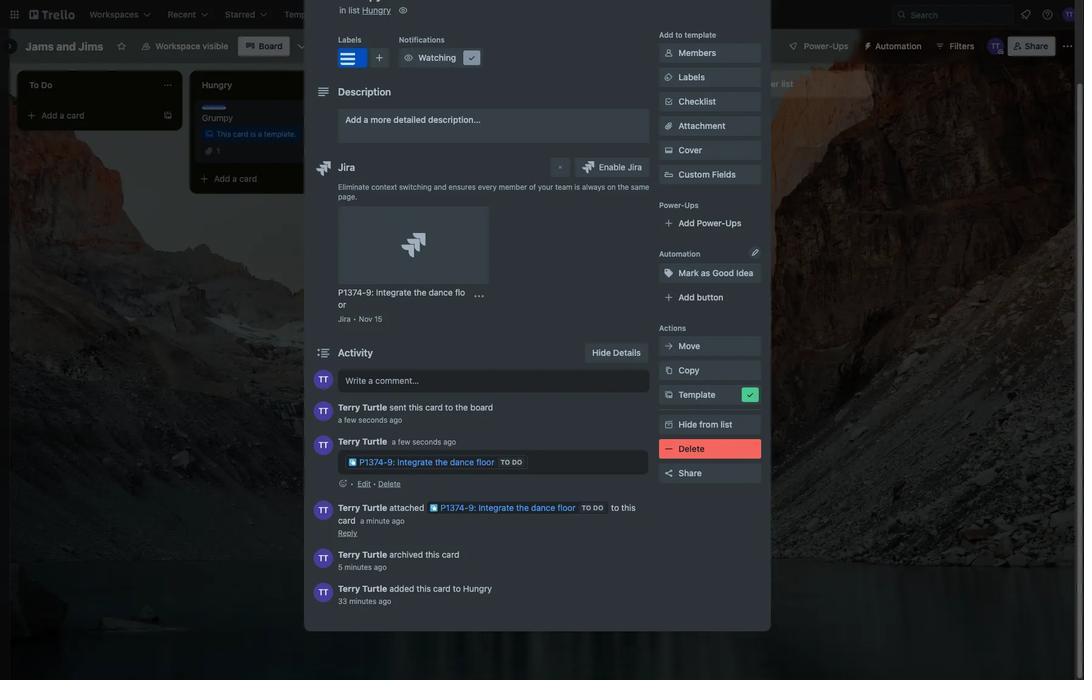 Task type: describe. For each thing, give the bounding box(es) containing it.
description
[[338, 86, 391, 98]]

0 vertical spatial share
[[1026, 41, 1049, 51]]

page.
[[338, 192, 358, 201]]

sm image inside mark as good idea button
[[663, 267, 675, 279]]

terry for terry turtle sent this card to the board a few seconds ago
[[338, 402, 360, 413]]

0 horizontal spatial to do
[[501, 458, 523, 466]]

sm image for labels
[[663, 71, 675, 83]]

power- inside 'button'
[[805, 41, 833, 51]]

labels link
[[660, 68, 762, 87]]

idea
[[737, 268, 754, 278]]

terry for terry turtle archived this card 5 minutes ago
[[338, 550, 360, 560]]

0 vertical spatial do
[[512, 458, 523, 466]]

add power-ups link
[[660, 214, 762, 233]]

flo
[[455, 287, 465, 298]]

1 vertical spatial automation
[[660, 249, 701, 258]]

mark
[[679, 268, 699, 278]]

custom fields button
[[660, 169, 762, 181]]

a inside terry turtle a few seconds ago
[[392, 438, 396, 446]]

attachment button
[[660, 116, 762, 136]]

card inside terry turtle archived this card 5 minutes ago
[[442, 550, 460, 560]]

add a more detailed description… link
[[338, 109, 650, 143]]

a minute ago link
[[360, 517, 405, 525]]

1 horizontal spatial add a card button
[[195, 169, 331, 189]]

this for archived this card
[[426, 550, 440, 560]]

ensures
[[449, 183, 476, 191]]

your
[[538, 183, 554, 191]]

board link
[[238, 37, 290, 56]]

create from template… image
[[336, 174, 346, 184]]

jira inside button
[[628, 162, 643, 172]]

search image
[[897, 10, 907, 19]]

cover link
[[660, 141, 762, 160]]

mark as good idea
[[679, 268, 754, 278]]

list for add another list
[[782, 79, 794, 89]]

automation button
[[859, 37, 930, 56]]

1 vertical spatial a few seconds ago link
[[392, 438, 456, 446]]

eliminate
[[338, 183, 370, 191]]

this for sent this card to the board
[[409, 402, 423, 413]]

ago inside terry turtle sent this card to the board a few seconds ago
[[390, 416, 403, 424]]

add reaction image
[[338, 478, 348, 490]]

to inside terry turtle sent this card to the board a few seconds ago
[[445, 402, 453, 413]]

create
[[360, 9, 387, 19]]

custom
[[679, 169, 710, 179]]

1 vertical spatial labels
[[679, 72, 705, 82]]

sm image for hide from list
[[663, 419, 675, 431]]

• inside p1374-9: integrate the dance flo or jira • nov 15
[[353, 315, 357, 323]]

1 vertical spatial dance
[[450, 457, 474, 467]]

1 horizontal spatial delete
[[679, 444, 705, 454]]

1 vertical spatial do
[[593, 504, 604, 512]]

0 vertical spatial a few seconds ago link
[[338, 416, 403, 424]]

dance inside p1374-9: integrate the dance flo or jira • nov 15
[[429, 287, 453, 298]]

terry turtle a few seconds ago
[[338, 437, 456, 447]]

card inside to this card
[[338, 516, 356, 526]]

good
[[713, 268, 735, 278]]

jams and jims
[[26, 40, 103, 53]]

attachment
[[679, 121, 726, 131]]

minutes inside terry turtle archived this card 5 minutes ago
[[345, 563, 372, 571]]

1 vertical spatial p1374-
[[360, 457, 388, 467]]

reply link
[[338, 529, 357, 537]]

grumpy
[[202, 113, 233, 123]]

add another list
[[730, 79, 794, 89]]

grumpy link
[[202, 112, 343, 124]]

power-ups button
[[780, 37, 856, 56]]

terry turtle attached
[[338, 503, 427, 513]]

this
[[217, 130, 231, 138]]

button
[[697, 292, 724, 302]]

1 horizontal spatial 9:
[[388, 457, 395, 467]]

terry for terry turtle added this card to hungry 33 minutes ago
[[338, 584, 360, 594]]

hide details
[[593, 348, 641, 358]]

0 vertical spatial floor
[[477, 457, 495, 467]]

5 minutes ago link
[[338, 563, 387, 571]]

sm image for copy
[[663, 364, 675, 377]]

sent
[[390, 402, 407, 413]]

copy
[[679, 365, 700, 375]]

0 vertical spatial delete link
[[660, 439, 762, 459]]

0 horizontal spatial ups
[[685, 201, 699, 209]]

a minute ago
[[360, 517, 405, 525]]

2 vertical spatial dance
[[532, 503, 556, 513]]

create button
[[353, 5, 394, 24]]

p1374-9: integrate the dance flo or jira • nov 15
[[338, 287, 465, 323]]

jira up create from template… image
[[338, 162, 355, 173]]

0 vertical spatial is
[[251, 130, 256, 138]]

add another list button
[[708, 71, 874, 97]]

0 vertical spatial hungry
[[362, 5, 391, 15]]

to inside the terry turtle added this card to hungry 33 minutes ago
[[453, 584, 461, 594]]

workspace
[[156, 41, 201, 51]]

9: inside p1374-9: integrate the dance flo or jira • nov 15
[[366, 287, 374, 298]]

filters
[[950, 41, 975, 51]]

star or unstar board image
[[117, 41, 126, 51]]

added
[[390, 584, 415, 594]]

hide for hide details
[[593, 348, 611, 358]]

is inside eliminate context switching and ensures every member of your team is always on the same page.
[[575, 183, 581, 191]]

2 horizontal spatial 9:
[[469, 503, 477, 513]]

5
[[338, 563, 343, 571]]

1 horizontal spatial floor
[[558, 503, 576, 513]]

visible
[[203, 41, 228, 51]]

turtle for attached
[[363, 503, 387, 513]]

sm image for watching
[[403, 52, 415, 64]]

same
[[631, 183, 650, 191]]

add a more detailed description…
[[346, 115, 481, 125]]

workspace visible button
[[134, 37, 236, 56]]

2 vertical spatial integrate
[[479, 503, 514, 513]]

sm image for checklist
[[663, 96, 675, 108]]

edit • delete
[[358, 479, 401, 488]]

edit link
[[358, 479, 371, 488]]

1 horizontal spatial ups
[[726, 218, 742, 228]]

eliminate context switching and ensures every member of your team is always on the same page.
[[338, 183, 650, 201]]

1 horizontal spatial to do
[[582, 504, 604, 512]]

2 create from template… image from the left
[[681, 111, 691, 120]]

0 vertical spatial labels
[[338, 35, 362, 44]]

2 vertical spatial power-
[[697, 218, 726, 228]]

or
[[338, 300, 346, 310]]

hungry inside the terry turtle added this card to hungry 33 minutes ago
[[463, 584, 492, 594]]

integrate inside p1374-9: integrate the dance flo or jira • nov 15
[[376, 287, 412, 298]]

2 horizontal spatial add a card button
[[367, 106, 504, 125]]

minutes inside the terry turtle added this card to hungry 33 minutes ago
[[349, 597, 377, 605]]

add to template
[[660, 30, 717, 39]]

1 horizontal spatial 1
[[334, 130, 338, 138]]

0 horizontal spatial add a card
[[41, 110, 85, 120]]

and inside eliminate context switching and ensures every member of your team is always on the same page.
[[434, 183, 447, 191]]

activity
[[338, 347, 373, 359]]

customize views image
[[296, 40, 308, 52]]

hide from list link
[[660, 415, 762, 434]]

0 vertical spatial list
[[349, 5, 360, 15]]

automation inside button
[[876, 41, 922, 51]]

to inside to this card
[[612, 503, 619, 513]]

ago inside the terry turtle added this card to hungry 33 minutes ago
[[379, 597, 392, 605]]

template
[[685, 30, 717, 39]]

this for added this card to hungry
[[417, 584, 431, 594]]

a inside terry turtle sent this card to the board a few seconds ago
[[338, 416, 342, 424]]

mark as good idea button
[[660, 263, 762, 283]]

1 horizontal spatial add a card
[[214, 174, 257, 184]]

0 horizontal spatial delete
[[379, 479, 401, 488]]

sm image for automation
[[859, 37, 876, 54]]

members
[[679, 48, 717, 58]]

always
[[583, 183, 606, 191]]

sm image inside template button
[[745, 389, 757, 401]]

1 vertical spatial power-ups
[[660, 201, 699, 209]]

15
[[375, 315, 383, 323]]

minute
[[367, 517, 390, 525]]

Search field
[[907, 5, 1014, 24]]

terry turtle sent this card to the board a few seconds ago
[[338, 402, 493, 424]]

add button button
[[660, 288, 762, 307]]



Task type: vqa. For each thing, say whether or not it's contained in the screenshot.


Task type: locate. For each thing, give the bounding box(es) containing it.
nov
[[359, 315, 373, 323]]

terry
[[338, 402, 360, 413], [338, 437, 360, 447], [338, 503, 360, 513], [338, 550, 360, 560], [338, 584, 360, 594]]

0 vertical spatial share button
[[1009, 37, 1056, 56]]

terry inside the terry turtle added this card to hungry 33 minutes ago
[[338, 584, 360, 594]]

hide details link
[[585, 343, 649, 363]]

1 terry turtle (terryturtle) image from the top
[[314, 402, 333, 421]]

seconds down terry turtle sent this card to the board a few seconds ago at the left bottom
[[413, 438, 442, 446]]

0 vertical spatial power-ups
[[805, 41, 849, 51]]

sm image for delete
[[663, 443, 675, 455]]

terry turtle added this card to hungry 33 minutes ago
[[338, 584, 492, 605]]

0 horizontal spatial power-ups
[[660, 201, 699, 209]]

delete link up terry turtle attached
[[379, 479, 401, 488]]

the inside p1374-9: integrate the dance flo or jira • nov 15
[[414, 287, 427, 298]]

0 horizontal spatial 9:
[[366, 287, 374, 298]]

0 horizontal spatial seconds
[[359, 416, 388, 424]]

0 horizontal spatial to
[[501, 458, 510, 466]]

this card is a template.
[[217, 130, 297, 138]]

turtle up minute
[[363, 503, 387, 513]]

terry up 33
[[338, 584, 360, 594]]

switching
[[399, 183, 432, 191]]

0 horizontal spatial share button
[[660, 464, 762, 483]]

card inside terry turtle sent this card to the board a few seconds ago
[[426, 402, 443, 413]]

sm image for move
[[663, 340, 675, 352]]

2 turtle from the top
[[363, 437, 387, 447]]

floor
[[477, 457, 495, 467], [558, 503, 576, 513]]

sm image inside members link
[[663, 47, 675, 59]]

ups left the automation button
[[833, 41, 849, 51]]

sm image down notifications
[[403, 52, 415, 64]]

1 vertical spatial •
[[373, 479, 377, 488]]

and left jims
[[56, 40, 76, 53]]

1 horizontal spatial and
[[434, 183, 447, 191]]

template.
[[264, 130, 297, 138]]

move link
[[660, 336, 762, 356]]

copy link
[[660, 361, 762, 380]]

p1374-9: integrate the dance floor
[[360, 457, 495, 467], [441, 503, 576, 513]]

terry inside terry turtle archived this card 5 minutes ago
[[338, 550, 360, 560]]

1 horizontal spatial hide
[[679, 420, 698, 430]]

sm image right watching
[[466, 52, 478, 64]]

a few seconds ago link down the 'sent'
[[338, 416, 403, 424]]

0 horizontal spatial add a card button
[[22, 106, 158, 125]]

1 horizontal spatial automation
[[876, 41, 922, 51]]

terry turtle (terryturtle) image for added this card to hungry
[[314, 583, 333, 602]]

automation down search image
[[876, 41, 922, 51]]

0 vertical spatial power-
[[805, 41, 833, 51]]

p1374-9: integrate the dance floor image
[[402, 233, 426, 257]]

delete up terry turtle attached
[[379, 479, 401, 488]]

1 vertical spatial and
[[434, 183, 447, 191]]

sm image inside the automation button
[[859, 37, 876, 54]]

labels
[[338, 35, 362, 44], [679, 72, 705, 82]]

watching
[[419, 53, 456, 63]]

fields
[[712, 169, 736, 179]]

every
[[478, 183, 497, 191]]

enable jira button
[[575, 158, 650, 177]]

terry turtle (terryturtle) image
[[1063, 7, 1078, 22], [988, 38, 1005, 55], [314, 370, 333, 389], [314, 501, 333, 520], [314, 549, 333, 568]]

0 vertical spatial •
[[353, 315, 357, 323]]

sm image inside cover link
[[663, 144, 675, 156]]

2 vertical spatial p1374-
[[441, 503, 469, 513]]

2 terry turtle (terryturtle) image from the top
[[314, 436, 333, 455]]

filters button
[[932, 37, 979, 56]]

terry for terry turtle attached
[[338, 503, 360, 513]]

ago down terry turtle sent this card to the board a few seconds ago at the left bottom
[[444, 438, 456, 446]]

0 vertical spatial terry turtle (terryturtle) image
[[314, 402, 333, 421]]

seconds inside terry turtle sent this card to the board a few seconds ago
[[359, 416, 388, 424]]

move
[[679, 341, 701, 351]]

workspace visible
[[156, 41, 228, 51]]

1 horizontal spatial hungry
[[463, 584, 492, 594]]

1 horizontal spatial seconds
[[413, 438, 442, 446]]

1 vertical spatial 1
[[217, 147, 220, 155]]

watching button
[[399, 48, 483, 68]]

sm image inside move link
[[663, 340, 675, 352]]

0 notifications image
[[1019, 7, 1034, 22]]

0 horizontal spatial power-
[[660, 201, 685, 209]]

to
[[676, 30, 683, 39], [445, 402, 453, 413], [612, 503, 619, 513], [453, 584, 461, 594]]

share down hide from list
[[679, 468, 702, 478]]

1 horizontal spatial share
[[1026, 41, 1049, 51]]

1 vertical spatial delete
[[379, 479, 401, 488]]

0 vertical spatial ups
[[833, 41, 849, 51]]

ago inside terry turtle archived this card 5 minutes ago
[[374, 563, 387, 571]]

jira inside p1374-9: integrate the dance flo or jira • nov 15
[[338, 315, 351, 323]]

0 horizontal spatial 1
[[217, 147, 220, 155]]

automation up mark
[[660, 249, 701, 258]]

from
[[700, 420, 719, 430]]

delete link down hide from list link
[[660, 439, 762, 459]]

sm image inside "labels" link
[[663, 71, 675, 83]]

1 horizontal spatial •
[[373, 479, 377, 488]]

p1374-
[[338, 287, 366, 298], [360, 457, 388, 467], [441, 503, 469, 513]]

template button
[[660, 385, 762, 405]]

turtle inside terry turtle sent this card to the board a few seconds ago
[[363, 402, 387, 413]]

board
[[471, 402, 493, 413]]

turtle left the 'sent'
[[363, 402, 387, 413]]

1 vertical spatial 9:
[[388, 457, 395, 467]]

hide left from at the bottom right
[[679, 420, 698, 430]]

ago up 33 minutes ago link
[[374, 563, 387, 571]]

terry for terry turtle a few seconds ago
[[338, 437, 360, 447]]

p1374- up edit • delete
[[360, 457, 388, 467]]

sm image inside hide from list link
[[663, 419, 675, 431]]

1 vertical spatial share button
[[660, 464, 762, 483]]

p1374- right attached
[[441, 503, 469, 513]]

checklist
[[679, 96, 716, 106]]

jams
[[26, 40, 54, 53]]

sm image inside checklist link
[[663, 96, 675, 108]]

this inside to this card
[[622, 503, 636, 513]]

ups inside 'button'
[[833, 41, 849, 51]]

details
[[614, 348, 641, 358]]

1 horizontal spatial delete link
[[660, 439, 762, 459]]

ago down attached
[[392, 517, 405, 525]]

power-ups down custom
[[660, 201, 699, 209]]

of
[[529, 183, 536, 191]]

0 vertical spatial few
[[344, 416, 357, 424]]

share left the show menu 'icon'
[[1026, 41, 1049, 51]]

and left ensures
[[434, 183, 447, 191]]

0 horizontal spatial delete link
[[379, 479, 401, 488]]

2 vertical spatial 9:
[[469, 503, 477, 513]]

the inside eliminate context switching and ensures every member of your team is always on the same page.
[[618, 183, 629, 191]]

0 horizontal spatial hungry
[[362, 5, 391, 15]]

terry up the 5
[[338, 550, 360, 560]]

share
[[1026, 41, 1049, 51], [679, 468, 702, 478]]

1 vertical spatial p1374-9: integrate the dance floor
[[441, 503, 576, 513]]

33 minutes ago link
[[338, 597, 392, 605]]

turtle inside terry turtle archived this card 5 minutes ago
[[363, 550, 387, 560]]

more
[[371, 115, 391, 125]]

1 vertical spatial few
[[398, 438, 411, 446]]

terry left the 'sent'
[[338, 402, 360, 413]]

primary element
[[0, 0, 1085, 29]]

ups
[[833, 41, 849, 51], [685, 201, 699, 209], [726, 218, 742, 228]]

1 create from template… image from the left
[[163, 111, 173, 120]]

turtle inside the terry turtle added this card to hungry 33 minutes ago
[[363, 584, 387, 594]]

is
[[251, 130, 256, 138], [575, 183, 581, 191]]

cover
[[679, 145, 703, 155]]

list inside button
[[782, 79, 794, 89]]

in
[[340, 5, 346, 15]]

color: blue, title: none image
[[338, 48, 367, 68], [202, 105, 226, 110]]

0 horizontal spatial floor
[[477, 457, 495, 467]]

p1374- inside p1374-9: integrate the dance flo or jira • nov 15
[[338, 287, 366, 298]]

1 vertical spatial share
[[679, 468, 702, 478]]

1 vertical spatial power-
[[660, 201, 685, 209]]

seconds inside terry turtle a few seconds ago
[[413, 438, 442, 446]]

and
[[56, 40, 76, 53], [434, 183, 447, 191]]

ago inside terry turtle a few seconds ago
[[444, 438, 456, 446]]

0 horizontal spatial automation
[[660, 249, 701, 258]]

ago down "added"
[[379, 597, 392, 605]]

another
[[748, 79, 780, 89]]

0 horizontal spatial do
[[512, 458, 523, 466]]

list right from at the bottom right
[[721, 420, 733, 430]]

to this card
[[338, 503, 636, 526]]

1 horizontal spatial list
[[721, 420, 733, 430]]

3 terry from the top
[[338, 503, 360, 513]]

1 vertical spatial is
[[575, 183, 581, 191]]

sm image
[[397, 4, 409, 16], [859, 37, 876, 54], [403, 52, 415, 64], [466, 52, 478, 64], [663, 96, 675, 108], [663, 144, 675, 156], [663, 340, 675, 352], [663, 389, 675, 401], [663, 419, 675, 431]]

sm image right hungry link
[[397, 4, 409, 16]]

0 vertical spatial hide
[[593, 348, 611, 358]]

3 terry turtle (terryturtle) image from the top
[[314, 583, 333, 602]]

turtle up the 5 minutes ago link
[[363, 550, 387, 560]]

0 vertical spatial dance
[[429, 287, 453, 298]]

a few seconds ago link
[[338, 416, 403, 424], [392, 438, 456, 446]]

sm image left hide from list
[[663, 419, 675, 431]]

terry inside terry turtle sent this card to the board a few seconds ago
[[338, 402, 360, 413]]

seconds up terry turtle a few seconds ago
[[359, 416, 388, 424]]

0 vertical spatial seconds
[[359, 416, 388, 424]]

1 vertical spatial to do
[[582, 504, 604, 512]]

1 vertical spatial hide
[[679, 420, 698, 430]]

turtle for a
[[363, 437, 387, 447]]

create from template… image left grumpy
[[163, 111, 173, 120]]

1 horizontal spatial power-
[[697, 218, 726, 228]]

0 horizontal spatial and
[[56, 40, 76, 53]]

color: blue, title: none image up description at the top of the page
[[338, 48, 367, 68]]

minutes
[[345, 563, 372, 571], [349, 597, 377, 605]]

0 horizontal spatial •
[[353, 315, 357, 323]]

sm image for cover
[[663, 144, 675, 156]]

1 vertical spatial terry turtle (terryturtle) image
[[314, 436, 333, 455]]

show menu image
[[1062, 40, 1074, 52]]

4 terry from the top
[[338, 550, 360, 560]]

sm image left the template
[[663, 389, 675, 401]]

the
[[618, 183, 629, 191], [414, 287, 427, 298], [456, 402, 468, 413], [435, 457, 448, 467], [517, 503, 529, 513]]

0 vertical spatial to
[[501, 458, 510, 466]]

add power-ups
[[679, 218, 742, 228]]

card inside the terry turtle added this card to hungry 33 minutes ago
[[433, 584, 451, 594]]

0 horizontal spatial share
[[679, 468, 702, 478]]

0 horizontal spatial hide
[[593, 348, 611, 358]]

1 vertical spatial to
[[582, 504, 592, 512]]

detailed
[[394, 115, 426, 125]]

1 vertical spatial minutes
[[349, 597, 377, 605]]

and inside board name text field
[[56, 40, 76, 53]]

switch to… image
[[9, 9, 21, 21]]

terry turtle (terryturtle) image inside primary element
[[1063, 7, 1078, 22]]

the inside terry turtle sent this card to the board a few seconds ago
[[456, 402, 468, 413]]

labels up checklist
[[679, 72, 705, 82]]

1 vertical spatial floor
[[558, 503, 576, 513]]

1 horizontal spatial create from template… image
[[681, 111, 691, 120]]

2 horizontal spatial add a card
[[387, 110, 430, 120]]

sm image for members
[[663, 47, 675, 59]]

list
[[349, 5, 360, 15], [782, 79, 794, 89], [721, 420, 733, 430]]

0 vertical spatial 9:
[[366, 287, 374, 298]]

ups down fields
[[726, 218, 742, 228]]

add
[[660, 30, 674, 39], [730, 79, 746, 89], [41, 110, 57, 120], [387, 110, 403, 120], [346, 115, 362, 125], [214, 174, 230, 184], [679, 218, 695, 228], [679, 292, 695, 302]]

power- up add another list button
[[805, 41, 833, 51]]

3 turtle from the top
[[363, 503, 387, 513]]

turtle for sent
[[363, 402, 387, 413]]

create from template… image
[[163, 111, 173, 120], [681, 111, 691, 120]]

ups up 'add power-ups'
[[685, 201, 699, 209]]

share button down 0 notifications icon
[[1009, 37, 1056, 56]]

0 vertical spatial to do
[[501, 458, 523, 466]]

is right "team" on the right top of the page
[[575, 183, 581, 191]]

is down grumpy link
[[251, 130, 256, 138]]

• right edit "link"
[[373, 479, 377, 488]]

minutes right the 5
[[345, 563, 372, 571]]

9:
[[366, 287, 374, 298], [388, 457, 395, 467], [469, 503, 477, 513]]

1 down this
[[217, 147, 220, 155]]

0 horizontal spatial few
[[344, 416, 357, 424]]

this inside the terry turtle added this card to hungry 33 minutes ago
[[417, 584, 431, 594]]

reply
[[338, 529, 357, 537]]

hide left the 'details'
[[593, 348, 611, 358]]

as
[[701, 268, 711, 278]]

hide for hide from list
[[679, 420, 698, 430]]

delete down hide from list
[[679, 444, 705, 454]]

5 turtle from the top
[[363, 584, 387, 594]]

0 horizontal spatial is
[[251, 130, 256, 138]]

4 turtle from the top
[[363, 550, 387, 560]]

terry down add reaction image
[[338, 503, 360, 513]]

jira down or
[[338, 315, 351, 323]]

power- down custom fields button
[[697, 218, 726, 228]]

list for hide from list
[[721, 420, 733, 430]]

terry turtle (terryturtle) image
[[314, 402, 333, 421], [314, 436, 333, 455], [314, 583, 333, 602]]

delete
[[679, 444, 705, 454], [379, 479, 401, 488]]

member
[[499, 183, 527, 191]]

Board name text field
[[19, 37, 109, 56]]

sm image right power-ups 'button'
[[859, 37, 876, 54]]

share button down hide from list link
[[660, 464, 762, 483]]

2 terry from the top
[[338, 437, 360, 447]]

1 terry from the top
[[338, 402, 360, 413]]

team
[[556, 183, 573, 191]]

board
[[259, 41, 283, 51]]

0 horizontal spatial color: blue, title: none image
[[202, 105, 226, 110]]

• left nov
[[353, 315, 357, 323]]

automation
[[876, 41, 922, 51], [660, 249, 701, 258]]

1 horizontal spatial power-ups
[[805, 41, 849, 51]]

terry turtle (terryturtle) image for sent this card to the board
[[314, 402, 333, 421]]

power-ups up add another list button
[[805, 41, 849, 51]]

few up terry turtle a few seconds ago
[[344, 416, 357, 424]]

jims
[[78, 40, 103, 53]]

this inside terry turtle sent this card to the board a few seconds ago
[[409, 402, 423, 413]]

actions
[[660, 324, 687, 332]]

0 vertical spatial integrate
[[376, 287, 412, 298]]

0 vertical spatial p1374-9: integrate the dance floor
[[360, 457, 495, 467]]

1 horizontal spatial share button
[[1009, 37, 1056, 56]]

turtle
[[363, 402, 387, 413], [363, 437, 387, 447], [363, 503, 387, 513], [363, 550, 387, 560], [363, 584, 387, 594]]

minutes right 33
[[349, 597, 377, 605]]

sm image inside template button
[[663, 389, 675, 401]]

power-ups inside 'button'
[[805, 41, 849, 51]]

ago down the 'sent'
[[390, 416, 403, 424]]

create from template… image down checklist
[[681, 111, 691, 120]]

jira up same
[[628, 162, 643, 172]]

color: blue, title: none image up grumpy
[[202, 105, 226, 110]]

0 horizontal spatial labels
[[338, 35, 362, 44]]

2 vertical spatial ups
[[726, 218, 742, 228]]

list right in
[[349, 5, 360, 15]]

on
[[608, 183, 616, 191]]

this inside terry turtle archived this card 5 minutes ago
[[426, 550, 440, 560]]

turtle up edit • delete
[[363, 437, 387, 447]]

a few seconds ago link down terry turtle sent this card to the board a few seconds ago at the left bottom
[[392, 438, 456, 446]]

1 vertical spatial delete link
[[379, 479, 401, 488]]

members link
[[660, 43, 762, 63]]

power-
[[805, 41, 833, 51], [660, 201, 685, 209], [697, 218, 726, 228]]

to do
[[501, 458, 523, 466], [582, 504, 604, 512]]

list right another at the right of page
[[782, 79, 794, 89]]

sm image
[[663, 47, 675, 59], [663, 71, 675, 83], [663, 267, 675, 279], [663, 364, 675, 377], [745, 389, 757, 401], [663, 443, 675, 455]]

1 horizontal spatial color: blue, title: none image
[[338, 48, 367, 68]]

1 horizontal spatial few
[[398, 438, 411, 446]]

1 up create from template… image
[[334, 130, 338, 138]]

open information menu image
[[1042, 9, 1054, 21]]

2 vertical spatial terry turtle (terryturtle) image
[[314, 583, 333, 602]]

turtle up 33 minutes ago link
[[363, 584, 387, 594]]

add a card button
[[22, 106, 158, 125], [367, 106, 504, 125], [195, 169, 331, 189]]

template
[[679, 390, 716, 400]]

sm image left checklist
[[663, 96, 675, 108]]

few inside terry turtle a few seconds ago
[[398, 438, 411, 446]]

sm image left 'cover'
[[663, 144, 675, 156]]

add button
[[679, 292, 724, 302]]

enable
[[599, 162, 626, 172]]

0 vertical spatial color: blue, title: none image
[[338, 48, 367, 68]]

enable jira
[[599, 162, 643, 172]]

1 vertical spatial integrate
[[398, 457, 433, 467]]

1 turtle from the top
[[363, 402, 387, 413]]

labels down in
[[338, 35, 362, 44]]

Write a comment text field
[[338, 370, 650, 392]]

checklist link
[[660, 92, 762, 111]]

p1374- up or
[[338, 287, 366, 298]]

power- down custom
[[660, 201, 685, 209]]

1 vertical spatial hungry
[[463, 584, 492, 594]]

hungry link
[[362, 5, 391, 15]]

sm image down actions
[[663, 340, 675, 352]]

turtle for archived
[[363, 550, 387, 560]]

terry up add reaction image
[[338, 437, 360, 447]]

•
[[353, 315, 357, 323], [373, 479, 377, 488]]

5 terry from the top
[[338, 584, 360, 594]]

few inside terry turtle sent this card to the board a few seconds ago
[[344, 416, 357, 424]]

few down terry turtle sent this card to the board a few seconds ago at the left bottom
[[398, 438, 411, 446]]

turtle for added
[[363, 584, 387, 594]]

sm image for template
[[663, 389, 675, 401]]

terry turtle archived this card 5 minutes ago
[[338, 550, 460, 571]]

sm image inside copy link
[[663, 364, 675, 377]]

hide from list
[[679, 420, 733, 430]]



